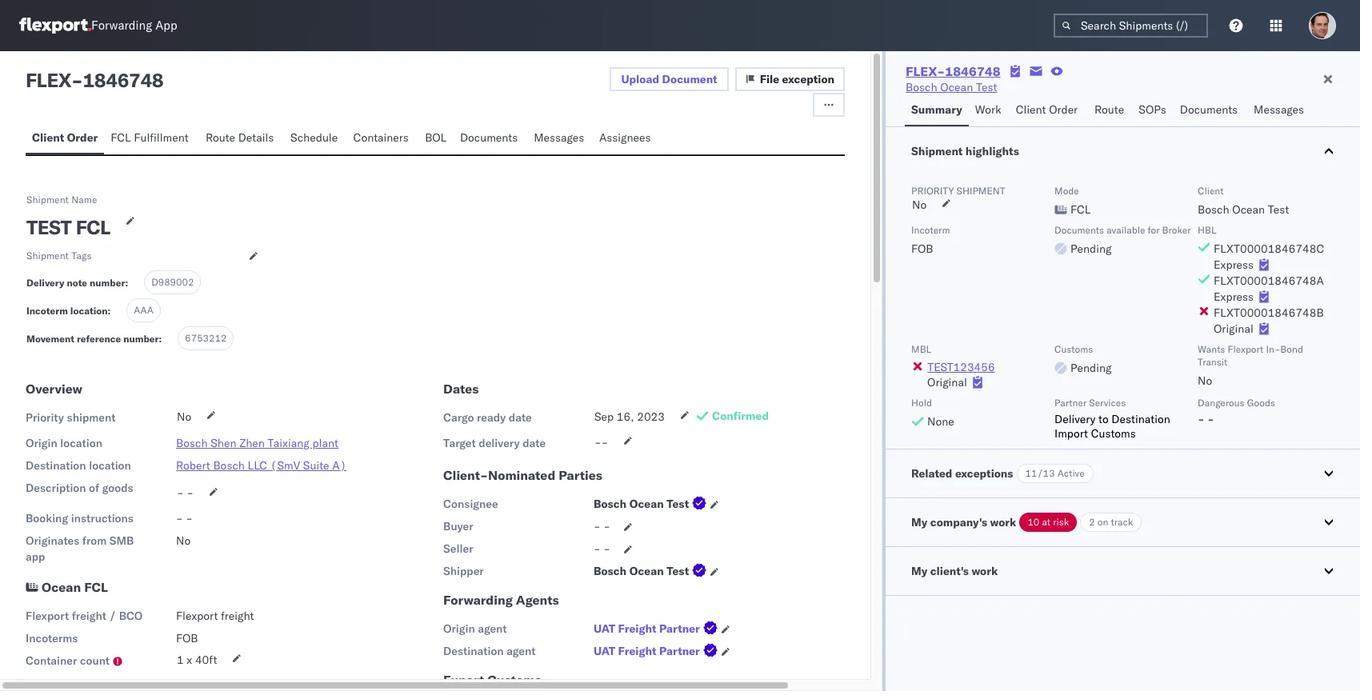 Task type: describe. For each thing, give the bounding box(es) containing it.
flex-1846748 link
[[906, 63, 1001, 79]]

track
[[1111, 516, 1134, 528]]

exception
[[783, 72, 835, 86]]

shipment highlights button
[[886, 127, 1361, 175]]

llc
[[248, 459, 267, 473]]

fcl up flexport freight / bco
[[84, 580, 108, 596]]

--
[[595, 435, 609, 450]]

location for destination location
[[89, 459, 131, 473]]

overview
[[26, 381, 82, 397]]

test inside the "client bosch ocean test incoterm fob"
[[1269, 203, 1290, 217]]

bosch ocean test for consignee
[[594, 497, 689, 511]]

suite
[[303, 459, 329, 473]]

schedule
[[291, 130, 338, 145]]

forwarding app link
[[19, 18, 177, 34]]

destination inside partner services delivery to destination import customs
[[1112, 412, 1171, 427]]

shipment highlights
[[912, 144, 1020, 158]]

flexport freight / bco
[[26, 609, 143, 624]]

date for target delivery date
[[523, 436, 546, 451]]

1 horizontal spatial 1846748
[[946, 63, 1001, 79]]

1
[[177, 653, 184, 668]]

no right smb
[[176, 534, 191, 548]]

fulfillment
[[134, 130, 189, 145]]

instructions
[[71, 511, 134, 526]]

of
[[89, 481, 99, 495]]

0 vertical spatial shipment
[[957, 185, 1006, 197]]

reference
[[77, 333, 121, 345]]

incoterms
[[26, 632, 78, 646]]

shipment name
[[26, 194, 97, 206]]

shipment for shipment tags
[[26, 250, 69, 262]]

route details button
[[199, 123, 284, 154]]

container count
[[26, 654, 110, 668]]

hbl
[[1198, 224, 1217, 236]]

container
[[26, 654, 77, 668]]

destination location
[[26, 459, 131, 473]]

- - for seller
[[594, 542, 611, 556]]

fob inside the "client bosch ocean test incoterm fob"
[[912, 242, 934, 256]]

delivery inside partner services delivery to destination import customs
[[1055, 412, 1096, 427]]

mode
[[1055, 185, 1080, 197]]

sops button
[[1133, 95, 1174, 126]]

number for delivery note number
[[90, 277, 125, 289]]

delivery
[[479, 436, 520, 451]]

assignees
[[599, 130, 651, 145]]

express for flxt00001846748c
[[1214, 258, 1254, 272]]

2
[[1090, 516, 1096, 528]]

uat freight partner link for origin agent
[[594, 621, 721, 637]]

client inside the "client bosch ocean test incoterm fob"
[[1198, 185, 1224, 197]]

freight for flexport freight
[[221, 609, 254, 624]]

test fcl
[[26, 215, 110, 239]]

fcl down mode
[[1071, 203, 1091, 217]]

agent for destination agent
[[507, 644, 536, 659]]

0 horizontal spatial fob
[[176, 632, 198, 646]]

sops
[[1139, 102, 1167, 117]]

hold
[[912, 397, 933, 409]]

bco
[[119, 609, 143, 624]]

11/13
[[1026, 467, 1056, 479]]

express for flxt00001846748a
[[1214, 290, 1254, 304]]

target
[[443, 436, 476, 451]]

route button
[[1089, 95, 1133, 126]]

order for right client order button
[[1049, 102, 1078, 117]]

x
[[187, 653, 192, 668]]

shipment tags
[[26, 250, 92, 262]]

flxt00001846748c
[[1214, 242, 1325, 256]]

wants
[[1198, 343, 1226, 355]]

16,
[[617, 410, 634, 424]]

freight for flexport freight / bco
[[72, 609, 106, 624]]

for
[[1148, 224, 1160, 236]]

assignees button
[[593, 123, 660, 154]]

1 horizontal spatial documents button
[[1174, 95, 1248, 126]]

in-
[[1267, 343, 1281, 355]]

robert
[[176, 459, 210, 473]]

0 horizontal spatial :
[[108, 305, 111, 317]]

fcl fulfillment
[[111, 130, 189, 145]]

test
[[26, 215, 72, 239]]

upload document button
[[610, 67, 729, 91]]

/
[[109, 609, 116, 624]]

forwarding app
[[91, 18, 177, 33]]

containers
[[353, 130, 409, 145]]

movement reference number :
[[26, 333, 162, 345]]

date for cargo ready date
[[509, 411, 532, 425]]

flex - 1846748
[[26, 68, 163, 92]]

flxt00001846748b
[[1214, 306, 1324, 320]]

2 vertical spatial customs
[[488, 672, 542, 688]]

import
[[1055, 427, 1089, 441]]

1 horizontal spatial documents
[[1055, 224, 1105, 236]]

origin for origin agent
[[443, 622, 475, 636]]

description
[[26, 481, 86, 495]]

goods
[[102, 481, 133, 495]]

bol
[[425, 130, 447, 145]]

partner services delivery to destination import customs
[[1055, 397, 1171, 441]]

0 horizontal spatial shipment
[[67, 411, 116, 425]]

wants flexport in-bond transit no
[[1198, 343, 1304, 388]]

uat freight partner for origin agent
[[594, 622, 700, 636]]

client's
[[931, 564, 969, 579]]

0 vertical spatial original
[[1214, 322, 1254, 336]]

containers button
[[347, 123, 419, 154]]

ocean inside the "client bosch ocean test incoterm fob"
[[1233, 203, 1266, 217]]

booking
[[26, 511, 68, 526]]

no inside wants flexport in-bond transit no
[[1198, 374, 1213, 388]]

0 vertical spatial messages
[[1254, 102, 1305, 117]]

flex
[[26, 68, 71, 92]]

upload
[[621, 72, 660, 86]]

flexport inside wants flexport in-bond transit no
[[1228, 343, 1264, 355]]

bosch ocean test for shipper
[[594, 564, 689, 579]]

shipper
[[443, 564, 484, 579]]

schedule button
[[284, 123, 347, 154]]

test123456 button
[[928, 360, 996, 375]]

services
[[1090, 397, 1126, 409]]

incoterm inside the "client bosch ocean test incoterm fob"
[[912, 224, 950, 236]]

uat for origin agent
[[594, 622, 616, 636]]

originates
[[26, 534, 79, 548]]

bosch shen zhen taixiang plant link
[[176, 436, 339, 451]]

client for right client order button
[[1016, 102, 1047, 117]]

flex-1846748
[[906, 63, 1001, 79]]

client-nominated parties
[[443, 467, 603, 483]]

0 horizontal spatial messages button
[[528, 123, 593, 154]]

note
[[67, 277, 87, 289]]

0 vertical spatial client order
[[1016, 102, 1078, 117]]

my client's work
[[912, 564, 998, 579]]

0 horizontal spatial original
[[928, 375, 968, 390]]

- - for buyer
[[594, 519, 611, 534]]

- - for description of goods
[[177, 486, 194, 500]]

location for origin location
[[60, 436, 102, 451]]

my company's work
[[912, 515, 1017, 530]]

available
[[1107, 224, 1146, 236]]

route for route
[[1095, 102, 1125, 117]]

bol button
[[419, 123, 454, 154]]

cargo
[[443, 411, 474, 425]]

client bosch ocean test incoterm fob
[[912, 185, 1290, 256]]

2023
[[637, 410, 665, 424]]



Task type: vqa. For each thing, say whether or not it's contained in the screenshot.
CHINA in the Bosch Shen Zhen Taixiang plant NO. 8, FU-PING CHUNG ROAD, SHENZHEN, Guangdong, 518117, China
no



Task type: locate. For each thing, give the bounding box(es) containing it.
1 uat from the top
[[594, 622, 616, 636]]

1 horizontal spatial delivery
[[1055, 412, 1096, 427]]

origin up "destination location"
[[26, 436, 57, 451]]

(smv
[[270, 459, 300, 473]]

0 vertical spatial documents
[[1180, 102, 1238, 117]]

priority shipment down the shipment highlights at the top
[[912, 185, 1006, 197]]

2 my from the top
[[912, 564, 928, 579]]

shipment inside button
[[912, 144, 963, 158]]

shipment down highlights
[[957, 185, 1006, 197]]

0 horizontal spatial incoterm
[[26, 305, 68, 317]]

shipment down summary button
[[912, 144, 963, 158]]

customs down destination agent
[[488, 672, 542, 688]]

client order button up shipment name
[[26, 123, 104, 154]]

client for client order button to the left
[[32, 130, 64, 145]]

1846748 up work
[[946, 63, 1001, 79]]

0 horizontal spatial order
[[67, 130, 98, 145]]

pending for customs
[[1071, 361, 1112, 375]]

robert bosch llc (smv suite a)
[[176, 459, 347, 473]]

destination agent
[[443, 644, 536, 659]]

flex-
[[906, 63, 946, 79]]

: left d989002
[[125, 277, 128, 289]]

0 vertical spatial shipment
[[912, 144, 963, 158]]

destination up description
[[26, 459, 86, 473]]

0 vertical spatial pending
[[1071, 242, 1112, 256]]

fcl
[[111, 130, 131, 145], [1071, 203, 1091, 217], [76, 215, 110, 239], [84, 580, 108, 596]]

1 horizontal spatial client
[[1016, 102, 1047, 117]]

origin location
[[26, 436, 102, 451]]

1 vertical spatial shipment
[[67, 411, 116, 425]]

priority shipment up origin location
[[26, 411, 116, 425]]

0 horizontal spatial client order button
[[26, 123, 104, 154]]

flexport left in-
[[1228, 343, 1264, 355]]

work right client's on the right bottom of the page
[[972, 564, 998, 579]]

2 freight from the left
[[221, 609, 254, 624]]

1 vertical spatial bosch ocean test
[[594, 497, 689, 511]]

client order right work button
[[1016, 102, 1078, 117]]

route left sops
[[1095, 102, 1125, 117]]

route
[[1095, 102, 1125, 117], [206, 130, 235, 145]]

Search Shipments (/) text field
[[1054, 14, 1209, 38]]

1 vertical spatial origin
[[443, 622, 475, 636]]

2 horizontal spatial flexport
[[1228, 343, 1264, 355]]

2 vertical spatial destination
[[443, 644, 504, 659]]

0 horizontal spatial documents button
[[454, 123, 528, 154]]

0 vertical spatial location
[[70, 305, 108, 317]]

0 horizontal spatial destination
[[26, 459, 86, 473]]

pending for documents available for broker
[[1071, 242, 1112, 256]]

flexport up the 1 x 40ft
[[176, 609, 218, 624]]

client order
[[1016, 102, 1078, 117], [32, 130, 98, 145]]

target delivery date
[[443, 436, 546, 451]]

incoterm
[[912, 224, 950, 236], [26, 305, 68, 317]]

2 uat from the top
[[594, 644, 616, 659]]

0 horizontal spatial flexport
[[26, 609, 69, 624]]

documents right the bol button
[[460, 130, 518, 145]]

origin for origin location
[[26, 436, 57, 451]]

0 vertical spatial incoterm
[[912, 224, 950, 236]]

delivery
[[26, 277, 64, 289], [1055, 412, 1096, 427]]

0 vertical spatial date
[[509, 411, 532, 425]]

bosch ocean test
[[906, 80, 998, 94], [594, 497, 689, 511], [594, 564, 689, 579]]

2 freight from the top
[[618, 644, 657, 659]]

flexport for flexport freight / bco
[[26, 609, 69, 624]]

0 vertical spatial express
[[1214, 258, 1254, 272]]

0 vertical spatial fob
[[912, 242, 934, 256]]

uat freight partner link for destination agent
[[594, 644, 721, 660]]

0 horizontal spatial client order
[[32, 130, 98, 145]]

1 horizontal spatial priority shipment
[[912, 185, 1006, 197]]

1 pending from the top
[[1071, 242, 1112, 256]]

date right ready on the left bottom of page
[[509, 411, 532, 425]]

1 vertical spatial pending
[[1071, 361, 1112, 375]]

2 uat freight partner link from the top
[[594, 644, 721, 660]]

0 vertical spatial order
[[1049, 102, 1078, 117]]

work left the 10
[[991, 515, 1017, 530]]

1 vertical spatial forwarding
[[443, 592, 513, 608]]

goods
[[1248, 397, 1276, 409]]

parties
[[559, 467, 603, 483]]

1846748 down forwarding app
[[83, 68, 163, 92]]

work inside button
[[972, 564, 998, 579]]

delivery left to
[[1055, 412, 1096, 427]]

partner
[[1055, 397, 1087, 409], [660, 622, 700, 636], [660, 644, 700, 659]]

at
[[1042, 516, 1051, 528]]

1 vertical spatial date
[[523, 436, 546, 451]]

agent up export customs
[[507, 644, 536, 659]]

confirmed
[[712, 409, 769, 423]]

test123456
[[928, 360, 995, 375]]

company's
[[931, 515, 988, 530]]

smb
[[110, 534, 134, 548]]

2 express from the top
[[1214, 290, 1254, 304]]

partner for origin agent
[[660, 622, 700, 636]]

1 vertical spatial location
[[60, 436, 102, 451]]

nominated
[[488, 467, 556, 483]]

1 horizontal spatial client order
[[1016, 102, 1078, 117]]

partner inside partner services delivery to destination import customs
[[1055, 397, 1087, 409]]

shipment down 'test'
[[26, 250, 69, 262]]

1 horizontal spatial :
[[125, 277, 128, 289]]

client order button right work
[[1010, 95, 1089, 126]]

0 vertical spatial route
[[1095, 102, 1125, 117]]

1 vertical spatial express
[[1214, 290, 1254, 304]]

1 horizontal spatial destination
[[443, 644, 504, 659]]

documents down mode
[[1055, 224, 1105, 236]]

0 horizontal spatial origin
[[26, 436, 57, 451]]

0 horizontal spatial messages
[[534, 130, 585, 145]]

flexport. image
[[19, 18, 91, 34]]

uat freight partner for destination agent
[[594, 644, 700, 659]]

1 express from the top
[[1214, 258, 1254, 272]]

forwarding
[[91, 18, 152, 33], [443, 592, 513, 608]]

no down the shipment highlights at the top
[[913, 198, 927, 212]]

test
[[976, 80, 998, 94], [1269, 203, 1290, 217], [667, 497, 689, 511], [667, 564, 689, 579]]

1 vertical spatial uat freight partner link
[[594, 644, 721, 660]]

fcl down name
[[76, 215, 110, 239]]

2 vertical spatial shipment
[[26, 250, 69, 262]]

1 vertical spatial messages
[[534, 130, 585, 145]]

my for my company's work
[[912, 515, 928, 530]]

route inside route button
[[1095, 102, 1125, 117]]

0 vertical spatial number
[[90, 277, 125, 289]]

broker
[[1163, 224, 1191, 236]]

0 vertical spatial destination
[[1112, 412, 1171, 427]]

original up the wants
[[1214, 322, 1254, 336]]

express up 'flxt00001846748a'
[[1214, 258, 1254, 272]]

my client's work button
[[886, 548, 1361, 596]]

1 vertical spatial original
[[928, 375, 968, 390]]

origin up destination agent
[[443, 622, 475, 636]]

documents button right bol
[[454, 123, 528, 154]]

mbl
[[912, 343, 932, 355]]

aaa
[[134, 304, 154, 316]]

documents right sops "button" at top right
[[1180, 102, 1238, 117]]

client down flex
[[32, 130, 64, 145]]

freight for destination agent
[[618, 644, 657, 659]]

0 vertical spatial delivery
[[26, 277, 64, 289]]

fob
[[912, 242, 934, 256], [176, 632, 198, 646]]

forwarding left app
[[91, 18, 152, 33]]

uat freight partner link
[[594, 621, 721, 637], [594, 644, 721, 660]]

priority down overview
[[26, 411, 64, 425]]

shipment for shipment highlights
[[912, 144, 963, 158]]

0 vertical spatial priority shipment
[[912, 185, 1006, 197]]

priority
[[912, 185, 955, 197], [26, 411, 64, 425]]

0 vertical spatial uat freight partner
[[594, 622, 700, 636]]

number right note
[[90, 277, 125, 289]]

1 vertical spatial destination
[[26, 459, 86, 473]]

dangerous goods - -
[[1198, 397, 1276, 427]]

6753212
[[185, 332, 227, 344]]

1 vertical spatial client
[[32, 130, 64, 145]]

order for client order button to the left
[[67, 130, 98, 145]]

d989002
[[151, 276, 194, 288]]

customs inside partner services delivery to destination import customs
[[1092, 427, 1136, 441]]

1 horizontal spatial incoterm
[[912, 224, 950, 236]]

file exception
[[760, 72, 835, 86]]

1 vertical spatial my
[[912, 564, 928, 579]]

shipment up 'test'
[[26, 194, 69, 206]]

client right work button
[[1016, 102, 1047, 117]]

flexport
[[1228, 343, 1264, 355], [26, 609, 69, 624], [176, 609, 218, 624]]

bosch inside the "client bosch ocean test incoterm fob"
[[1198, 203, 1230, 217]]

consignee
[[443, 497, 498, 511]]

messages
[[1254, 102, 1305, 117], [534, 130, 585, 145]]

pending up services
[[1071, 361, 1112, 375]]

1 vertical spatial agent
[[507, 644, 536, 659]]

order left route button
[[1049, 102, 1078, 117]]

fcl inside fcl fulfillment "button"
[[111, 130, 131, 145]]

work
[[991, 515, 1017, 530], [972, 564, 998, 579]]

priority down the shipment highlights at the top
[[912, 185, 955, 197]]

customs up services
[[1055, 343, 1094, 355]]

partner for destination agent
[[660, 644, 700, 659]]

forwarding for forwarding agents
[[443, 592, 513, 608]]

destination
[[1112, 412, 1171, 427], [26, 459, 86, 473], [443, 644, 504, 659]]

pending down "documents available for broker" at the right top of page
[[1071, 242, 1112, 256]]

to
[[1099, 412, 1109, 427]]

summary
[[912, 102, 963, 117]]

bond
[[1281, 343, 1304, 355]]

no
[[913, 198, 927, 212], [1198, 374, 1213, 388], [177, 410, 191, 424], [176, 534, 191, 548]]

0 vertical spatial :
[[125, 277, 128, 289]]

location up "destination location"
[[60, 436, 102, 451]]

my for my client's work
[[912, 564, 928, 579]]

1 horizontal spatial priority
[[912, 185, 955, 197]]

0 vertical spatial client
[[1016, 102, 1047, 117]]

client order down flex
[[32, 130, 98, 145]]

no up robert
[[177, 410, 191, 424]]

2 vertical spatial partner
[[660, 644, 700, 659]]

forwarding up origin agent
[[443, 592, 513, 608]]

exceptions
[[956, 467, 1014, 481]]

client
[[1016, 102, 1047, 117], [32, 130, 64, 145], [1198, 185, 1224, 197]]

1 vertical spatial work
[[972, 564, 998, 579]]

1 vertical spatial partner
[[660, 622, 700, 636]]

location for incoterm location :
[[70, 305, 108, 317]]

2 horizontal spatial documents
[[1180, 102, 1238, 117]]

0 horizontal spatial forwarding
[[91, 18, 152, 33]]

0 vertical spatial origin
[[26, 436, 57, 451]]

agents
[[516, 592, 559, 608]]

export
[[443, 672, 485, 688]]

ocean
[[941, 80, 974, 94], [1233, 203, 1266, 217], [630, 497, 664, 511], [630, 564, 664, 579], [42, 580, 81, 596]]

: for reference
[[159, 333, 162, 345]]

2 pending from the top
[[1071, 361, 1112, 375]]

location up goods
[[89, 459, 131, 473]]

destination for destination agent
[[443, 644, 504, 659]]

number down aaa
[[123, 333, 159, 345]]

0 vertical spatial work
[[991, 515, 1017, 530]]

0 horizontal spatial delivery
[[26, 277, 64, 289]]

client-
[[443, 467, 488, 483]]

1 uat freight partner link from the top
[[594, 621, 721, 637]]

sep
[[595, 410, 614, 424]]

none
[[928, 415, 955, 429]]

route left details
[[206, 130, 235, 145]]

1 freight from the top
[[618, 622, 657, 636]]

0 horizontal spatial documents
[[460, 130, 518, 145]]

2 vertical spatial :
[[159, 333, 162, 345]]

delivery note number :
[[26, 277, 128, 289]]

forwarding for forwarding app
[[91, 18, 152, 33]]

2 horizontal spatial client
[[1198, 185, 1224, 197]]

0 horizontal spatial priority
[[26, 411, 64, 425]]

0 vertical spatial uat freight partner link
[[594, 621, 721, 637]]

0 horizontal spatial 1846748
[[83, 68, 163, 92]]

location
[[70, 305, 108, 317], [60, 436, 102, 451], [89, 459, 131, 473]]

1 vertical spatial number
[[123, 333, 159, 345]]

1 vertical spatial delivery
[[1055, 412, 1096, 427]]

1 my from the top
[[912, 515, 928, 530]]

no down transit
[[1198, 374, 1213, 388]]

uat for destination agent
[[594, 644, 616, 659]]

1 vertical spatial uat
[[594, 644, 616, 659]]

sep 16, 2023
[[595, 410, 665, 424]]

my inside button
[[912, 564, 928, 579]]

client up hbl
[[1198, 185, 1224, 197]]

destination down origin agent
[[443, 644, 504, 659]]

1 uat freight partner from the top
[[594, 622, 700, 636]]

1 horizontal spatial original
[[1214, 322, 1254, 336]]

2 vertical spatial location
[[89, 459, 131, 473]]

highlights
[[966, 144, 1020, 158]]

cargo ready date
[[443, 411, 532, 425]]

forwarding agents
[[443, 592, 559, 608]]

1 horizontal spatial freight
[[221, 609, 254, 624]]

location up movement reference number :
[[70, 305, 108, 317]]

document
[[662, 72, 718, 86]]

1 horizontal spatial shipment
[[957, 185, 1006, 197]]

flexport for flexport freight
[[176, 609, 218, 624]]

1 vertical spatial priority
[[26, 411, 64, 425]]

shen
[[211, 436, 237, 451]]

ready
[[477, 411, 506, 425]]

my left company's
[[912, 515, 928, 530]]

express up flxt00001846748b
[[1214, 290, 1254, 304]]

messages button
[[1248, 95, 1313, 126], [528, 123, 593, 154]]

tags
[[71, 250, 92, 262]]

documents button right sops
[[1174, 95, 1248, 126]]

my left client's on the right bottom of the page
[[912, 564, 928, 579]]

order down flex - 1846748
[[67, 130, 98, 145]]

11/13 active
[[1026, 467, 1085, 479]]

destination down services
[[1112, 412, 1171, 427]]

: left the 6753212 in the top of the page
[[159, 333, 162, 345]]

route for route details
[[206, 130, 235, 145]]

customs down services
[[1092, 427, 1136, 441]]

freight for origin agent
[[618, 622, 657, 636]]

shipment for shipment name
[[26, 194, 69, 206]]

date up client-nominated parties
[[523, 436, 546, 451]]

route inside 'route details' button
[[206, 130, 235, 145]]

agent
[[478, 622, 507, 636], [507, 644, 536, 659]]

agent for origin agent
[[478, 622, 507, 636]]

1 horizontal spatial route
[[1095, 102, 1125, 117]]

delivery down shipment tags
[[26, 277, 64, 289]]

0 vertical spatial uat
[[594, 622, 616, 636]]

2 vertical spatial client
[[1198, 185, 1224, 197]]

destination for destination location
[[26, 459, 86, 473]]

1 horizontal spatial client order button
[[1010, 95, 1089, 126]]

work for my client's work
[[972, 564, 998, 579]]

0 vertical spatial priority
[[912, 185, 955, 197]]

flexport up incoterms
[[26, 609, 69, 624]]

flxt00001846748a
[[1214, 274, 1325, 288]]

1 freight from the left
[[72, 609, 106, 624]]

1 horizontal spatial fob
[[912, 242, 934, 256]]

original down test123456 on the right bottom
[[928, 375, 968, 390]]

: up reference
[[108, 305, 111, 317]]

1 vertical spatial priority shipment
[[26, 411, 116, 425]]

: for note
[[125, 277, 128, 289]]

- -
[[177, 486, 194, 500], [176, 511, 193, 526], [594, 519, 611, 534], [594, 542, 611, 556]]

-
[[71, 68, 83, 92], [1198, 412, 1205, 427], [1208, 412, 1215, 427], [595, 435, 602, 450], [602, 435, 609, 450], [177, 486, 184, 500], [187, 486, 194, 500], [176, 511, 183, 526], [186, 511, 193, 526], [594, 519, 601, 534], [604, 519, 611, 534], [594, 542, 601, 556], [604, 542, 611, 556]]

0 vertical spatial customs
[[1055, 343, 1094, 355]]

1 vertical spatial shipment
[[26, 194, 69, 206]]

documents
[[1180, 102, 1238, 117], [460, 130, 518, 145], [1055, 224, 1105, 236]]

number for movement reference number
[[123, 333, 159, 345]]

0 horizontal spatial freight
[[72, 609, 106, 624]]

1 vertical spatial customs
[[1092, 427, 1136, 441]]

dangerous
[[1198, 397, 1245, 409]]

freight
[[618, 622, 657, 636], [618, 644, 657, 659]]

shipment up origin location
[[67, 411, 116, 425]]

work for my company's work
[[991, 515, 1017, 530]]

2 uat freight partner from the top
[[594, 644, 700, 659]]

2 vertical spatial documents
[[1055, 224, 1105, 236]]

route details
[[206, 130, 274, 145]]

1 vertical spatial freight
[[618, 644, 657, 659]]

incoterm location :
[[26, 305, 111, 317]]

1846748
[[946, 63, 1001, 79], [83, 68, 163, 92]]

fcl left fulfillment
[[111, 130, 131, 145]]

1 horizontal spatial origin
[[443, 622, 475, 636]]

0 vertical spatial bosch ocean test
[[906, 80, 998, 94]]

2 on track
[[1090, 516, 1134, 528]]

1 horizontal spatial messages button
[[1248, 95, 1313, 126]]

0 horizontal spatial priority shipment
[[26, 411, 116, 425]]

risk
[[1054, 516, 1070, 528]]

booking instructions
[[26, 511, 134, 526]]

agent up destination agent
[[478, 622, 507, 636]]



